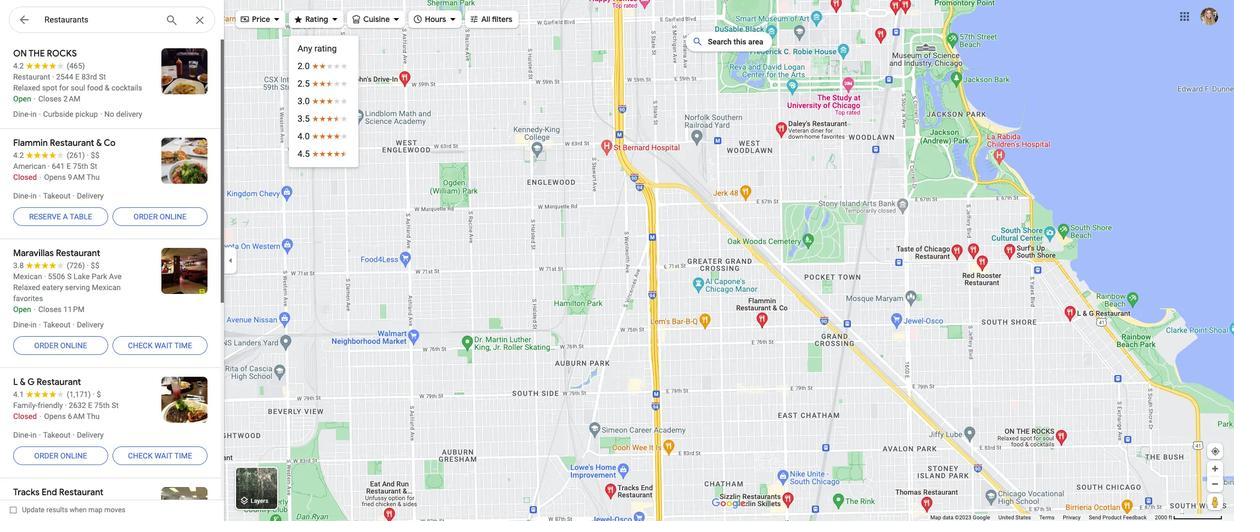 Task type: vqa. For each thing, say whether or not it's contained in the screenshot.


Task type: locate. For each thing, give the bounding box(es) containing it.
footer inside google maps element
[[931, 515, 1156, 522]]

2 check wait time link from the top
[[113, 443, 208, 470]]

map data ©2023 google
[[931, 515, 991, 521]]


[[413, 13, 423, 25]]

0 vertical spatial check
[[128, 342, 153, 350]]

results
[[46, 506, 68, 515]]

1 vertical spatial check wait time
[[128, 452, 192, 461]]

footer
[[931, 515, 1156, 522]]

2 wait from the top
[[155, 452, 173, 461]]

2 vertical spatial order online
[[34, 452, 87, 461]]

search this area button
[[686, 32, 773, 52]]

states
[[1016, 515, 1032, 521]]

time
[[174, 342, 192, 350], [174, 452, 192, 461]]

0 vertical spatial check wait time link
[[113, 333, 208, 359]]

0 vertical spatial order online link
[[113, 204, 208, 230]]

update
[[22, 506, 45, 515]]

reserve
[[29, 213, 61, 221]]

privacy
[[1064, 515, 1081, 521]]

rating
[[306, 14, 328, 24]]

0 vertical spatial order
[[134, 213, 158, 221]]

send product feedback button
[[1090, 515, 1147, 522]]

check wait time
[[128, 342, 192, 350], [128, 452, 192, 461]]

check wait time link
[[113, 333, 208, 359], [113, 443, 208, 470]]

0 vertical spatial online
[[160, 213, 187, 221]]

3.0 stars element
[[298, 95, 350, 108]]

0 vertical spatial wait
[[155, 342, 173, 350]]

2 vertical spatial order online link
[[13, 443, 108, 470]]

2 vertical spatial online
[[60, 452, 87, 461]]

Restaurants field
[[9, 7, 215, 34]]

filters
[[492, 14, 513, 24]]

search this area
[[708, 37, 764, 46]]

united states
[[999, 515, 1032, 521]]

moves
[[104, 506, 126, 515]]

2 check from the top
[[128, 452, 153, 461]]

0 vertical spatial check wait time
[[128, 342, 192, 350]]

2.0
[[298, 61, 310, 71]]

all
[[482, 14, 491, 24]]

rating
[[315, 43, 337, 54]]

4.0 stars element
[[298, 130, 350, 143]]

1 vertical spatial check wait time link
[[113, 443, 208, 470]]


[[18, 12, 31, 27]]

2.5
[[298, 79, 310, 89]]

google account: michelle dermenjian  
(michelle.dermenjian@adept.ai) image
[[1201, 7, 1219, 25]]

 button
[[9, 7, 40, 35]]

©2023
[[955, 515, 972, 521]]


[[293, 13, 303, 25]]

3.5
[[298, 114, 310, 124]]

order online
[[134, 213, 187, 221], [34, 342, 87, 350], [34, 452, 87, 461]]


[[469, 13, 479, 25]]

None field
[[44, 13, 157, 26]]

0 vertical spatial time
[[174, 342, 192, 350]]

this
[[734, 37, 747, 46]]

collapse side panel image
[[225, 255, 237, 267]]

1 time from the top
[[174, 342, 192, 350]]

2 vertical spatial order
[[34, 452, 58, 461]]

reserve a table link
[[13, 204, 108, 230]]

order online link
[[113, 204, 208, 230], [13, 333, 108, 359], [13, 443, 108, 470]]

any
[[298, 43, 312, 54]]

online
[[160, 213, 187, 221], [60, 342, 87, 350], [60, 452, 87, 461]]

1 vertical spatial order online link
[[13, 333, 108, 359]]

2.5 stars element
[[298, 77, 350, 91]]

1 check wait time link from the top
[[113, 333, 208, 359]]

show street view coverage image
[[1208, 494, 1224, 511]]

wait
[[155, 342, 173, 350], [155, 452, 173, 461]]

1 vertical spatial order
[[34, 342, 58, 350]]

order
[[134, 213, 158, 221], [34, 342, 58, 350], [34, 452, 58, 461]]

1 vertical spatial time
[[174, 452, 192, 461]]

send
[[1090, 515, 1102, 521]]

table
[[70, 213, 92, 221]]

order for the topmost order online link
[[134, 213, 158, 221]]

2000 ft
[[1156, 515, 1173, 521]]

check
[[128, 342, 153, 350], [128, 452, 153, 461]]

1 vertical spatial check
[[128, 452, 153, 461]]

update results when map moves
[[22, 506, 126, 515]]

1 vertical spatial wait
[[155, 452, 173, 461]]

footer containing map data ©2023 google
[[931, 515, 1156, 522]]

Update results when map moves checkbox
[[10, 504, 126, 517]]



Task type: describe. For each thing, give the bounding box(es) containing it.
1 check wait time from the top
[[128, 342, 192, 350]]

2 time from the top
[[174, 452, 192, 461]]

price button
[[236, 7, 286, 31]]

2 check wait time from the top
[[128, 452, 192, 461]]

terms button
[[1040, 515, 1055, 522]]

3.0
[[298, 96, 310, 107]]

united
[[999, 515, 1015, 521]]

united states button
[[999, 515, 1032, 522]]

4.5 stars element
[[298, 148, 350, 161]]

4.0
[[298, 131, 310, 142]]

 hours
[[413, 13, 446, 25]]

2000 ft button
[[1156, 515, 1223, 521]]

zoom in image
[[1212, 465, 1220, 474]]

1 vertical spatial order online
[[34, 342, 87, 350]]

product
[[1103, 515, 1122, 521]]

privacy button
[[1064, 515, 1081, 522]]

4.5
[[298, 149, 310, 159]]

google
[[973, 515, 991, 521]]

a
[[63, 213, 68, 221]]

when
[[70, 506, 87, 515]]

2000
[[1156, 515, 1168, 521]]

check wait time link for middle order online link
[[113, 333, 208, 359]]

terms
[[1040, 515, 1055, 521]]

feedback
[[1124, 515, 1147, 521]]

1 check from the top
[[128, 342, 153, 350]]

 all filters
[[469, 13, 513, 25]]

send product feedback
[[1090, 515, 1147, 521]]

cuisine
[[364, 14, 390, 24]]

 search field
[[9, 7, 215, 35]]

results for restaurants feed
[[0, 40, 224, 522]]

data
[[943, 515, 954, 521]]

hours
[[425, 14, 446, 24]]

order for middle order online link
[[34, 342, 58, 350]]

check wait time link for the bottom order online link
[[113, 443, 208, 470]]

order for the bottom order online link
[[34, 452, 58, 461]]

map
[[88, 506, 103, 515]]

none field inside restaurants field
[[44, 13, 157, 26]]

cuisine button
[[347, 7, 405, 31]]

zoom out image
[[1212, 481, 1220, 489]]

any rating
[[298, 43, 337, 54]]

0 vertical spatial order online
[[134, 213, 187, 221]]

search
[[708, 37, 732, 46]]

2.0 stars element
[[298, 60, 350, 73]]

map
[[931, 515, 942, 521]]

1 vertical spatial online
[[60, 342, 87, 350]]

rating menu
[[289, 36, 359, 168]]

google maps element
[[0, 0, 1235, 522]]

 rating
[[293, 13, 328, 25]]

ft
[[1169, 515, 1173, 521]]

price
[[252, 14, 270, 24]]

show your location image
[[1211, 447, 1221, 457]]

area
[[749, 37, 764, 46]]

1 wait from the top
[[155, 342, 173, 350]]

layers
[[251, 498, 269, 506]]

3.5 stars element
[[298, 113, 350, 126]]

reserve a table
[[29, 213, 92, 221]]



